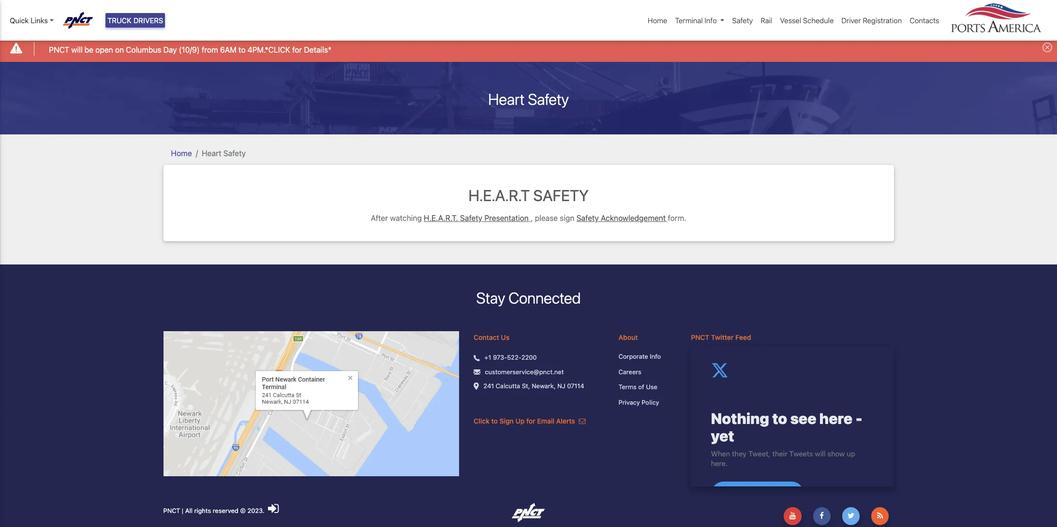 Task type: vqa. For each thing, say whether or not it's contained in the screenshot.
Louis
no



Task type: locate. For each thing, give the bounding box(es) containing it.
pnct
[[49, 45, 69, 54], [691, 334, 710, 342], [163, 507, 180, 515]]

calcutta
[[496, 383, 520, 390]]

973-
[[493, 354, 507, 362]]

07114
[[567, 383, 584, 390]]

1 vertical spatial to
[[492, 417, 498, 426]]

1 vertical spatial home link
[[171, 149, 192, 158]]

0 horizontal spatial heart
[[202, 149, 221, 158]]

envelope o image
[[579, 418, 586, 425]]

©
[[240, 507, 246, 515]]

terms
[[619, 384, 637, 391]]

policy
[[642, 399, 659, 406]]

241 calcutta st, newark, nj 07114 link
[[484, 382, 584, 391]]

quick
[[10, 16, 29, 25]]

day
[[163, 45, 177, 54]]

to right 6am on the left top of page
[[239, 45, 246, 54]]

+1
[[485, 354, 491, 362]]

2 horizontal spatial pnct
[[691, 334, 710, 342]]

2 vertical spatial pnct
[[163, 507, 180, 515]]

522-
[[507, 354, 522, 362]]

corporate info link
[[619, 353, 677, 362]]

1 vertical spatial heart safety
[[202, 149, 246, 158]]

from
[[202, 45, 218, 54]]

all
[[185, 507, 193, 515]]

pnct left |
[[163, 507, 180, 515]]

vessel schedule
[[780, 16, 834, 25]]

1 horizontal spatial info
[[705, 16, 717, 25]]

click
[[474, 417, 490, 426]]

1 vertical spatial info
[[650, 353, 661, 361]]

alerts
[[556, 417, 575, 426]]

safety acknowledgement link
[[577, 214, 666, 223]]

for right up
[[527, 417, 536, 426]]

home
[[648, 16, 668, 25], [171, 149, 192, 158]]

241
[[484, 383, 494, 390]]

contact
[[474, 334, 499, 342]]

0 vertical spatial to
[[239, 45, 246, 54]]

pnct will be open on columbus day (10/9) from 6am to 4pm.*click for details* link
[[49, 44, 332, 55]]

truck drivers
[[107, 16, 163, 25]]

info right the terminal in the top right of the page
[[705, 16, 717, 25]]

1 vertical spatial home
[[171, 149, 192, 158]]

up
[[516, 417, 525, 426]]

0 horizontal spatial for
[[292, 45, 302, 54]]

nj
[[558, 383, 566, 390]]

0 vertical spatial home link
[[644, 11, 671, 30]]

terminal info link
[[671, 11, 729, 30]]

to left sign
[[492, 417, 498, 426]]

h.e.a.r.t. safety presentation link
[[424, 214, 529, 223]]

home link
[[644, 11, 671, 30], [171, 149, 192, 158]]

corporate
[[619, 353, 648, 361]]

0 horizontal spatial pnct
[[49, 45, 69, 54]]

vessel
[[780, 16, 802, 25]]

pnct left will
[[49, 45, 69, 54]]

pnct for pnct twitter feed
[[691, 334, 710, 342]]

links
[[31, 16, 48, 25]]

details*
[[304, 45, 332, 54]]

0 vertical spatial home
[[648, 16, 668, 25]]

1 horizontal spatial heart safety
[[488, 90, 569, 108]]

use
[[646, 384, 658, 391]]

1 vertical spatial pnct
[[691, 334, 710, 342]]

0 vertical spatial pnct
[[49, 45, 69, 54]]

0 vertical spatial info
[[705, 16, 717, 25]]

|
[[182, 507, 184, 515]]

safety link
[[729, 11, 757, 30]]

1 horizontal spatial for
[[527, 417, 536, 426]]

1 horizontal spatial heart
[[488, 90, 525, 108]]

for left details*
[[292, 45, 302, 54]]

0 vertical spatial heart safety
[[488, 90, 569, 108]]

to
[[239, 45, 246, 54], [492, 417, 498, 426]]

0 vertical spatial for
[[292, 45, 302, 54]]

pnct left 'twitter'
[[691, 334, 710, 342]]

pnct inside "pnct will be open on columbus day (10/9) from 6am to 4pm.*click for details*" "link"
[[49, 45, 69, 54]]

careers
[[619, 368, 642, 376]]

contact us
[[474, 334, 510, 342]]

of
[[639, 384, 644, 391]]

+1 973-522-2200
[[485, 354, 537, 362]]

1 horizontal spatial pnct
[[163, 507, 180, 515]]

terms of use link
[[619, 383, 677, 392]]

customerservice@pnct.net
[[485, 368, 564, 376]]

2023.
[[248, 507, 265, 515]]

quick links
[[10, 16, 48, 25]]

0 vertical spatial heart
[[488, 90, 525, 108]]

contacts link
[[906, 11, 944, 30]]

after watching h.e.a.r.t. safety presentation , please sign safety acknowledgement form.
[[371, 214, 687, 223]]

after
[[371, 214, 388, 223]]

safety
[[732, 16, 753, 25], [528, 90, 569, 108], [223, 149, 246, 158], [534, 186, 589, 205], [460, 214, 483, 223], [577, 214, 599, 223]]

driver registration
[[842, 16, 902, 25]]

1 vertical spatial for
[[527, 417, 536, 426]]

careers link
[[619, 368, 677, 377]]

info up careers 'link'
[[650, 353, 661, 361]]

for
[[292, 45, 302, 54], [527, 417, 536, 426]]

1 horizontal spatial to
[[492, 417, 498, 426]]

to inside "link"
[[239, 45, 246, 54]]

for inside "pnct will be open on columbus day (10/9) from 6am to 4pm.*click for details*" "link"
[[292, 45, 302, 54]]

form.
[[668, 214, 687, 223]]

truck drivers link
[[106, 13, 165, 28]]

1 horizontal spatial home
[[648, 16, 668, 25]]

presentation
[[485, 214, 529, 223]]

0 horizontal spatial to
[[239, 45, 246, 54]]

registration
[[863, 16, 902, 25]]

1 vertical spatial heart
[[202, 149, 221, 158]]

connected
[[509, 289, 581, 307]]

sign
[[560, 214, 575, 223]]

1 horizontal spatial home link
[[644, 11, 671, 30]]

0 horizontal spatial info
[[650, 353, 661, 361]]



Task type: describe. For each thing, give the bounding box(es) containing it.
vessel schedule link
[[776, 11, 838, 30]]

click to sign up for email alerts
[[474, 417, 577, 426]]

terms of use
[[619, 384, 658, 391]]

st,
[[522, 383, 530, 390]]

twitter
[[711, 334, 734, 342]]

click to sign up for email alerts link
[[474, 417, 586, 426]]

driver registration link
[[838, 11, 906, 30]]

h.e.a.r.t.
[[424, 214, 458, 223]]

reserved
[[213, 507, 238, 515]]

pnct will be open on columbus day (10/9) from 6am to 4pm.*click for details* alert
[[0, 36, 1058, 62]]

email
[[537, 417, 555, 426]]

terminal
[[675, 16, 703, 25]]

6am
[[220, 45, 237, 54]]

+1 973-522-2200 link
[[485, 354, 537, 363]]

us
[[501, 334, 510, 342]]

about
[[619, 334, 638, 342]]

pnct twitter feed
[[691, 334, 751, 342]]

pnct for pnct | all rights reserved © 2023.
[[163, 507, 180, 515]]

0 horizontal spatial home
[[171, 149, 192, 158]]

pnct will be open on columbus day (10/9) from 6am to 4pm.*click for details*
[[49, 45, 332, 54]]

watching
[[390, 214, 422, 223]]

corporate info
[[619, 353, 661, 361]]

on
[[115, 45, 124, 54]]

241 calcutta st, newark, nj 07114
[[484, 383, 584, 390]]

privacy policy link
[[619, 398, 677, 408]]

,
[[531, 214, 533, 223]]

privacy policy
[[619, 399, 659, 406]]

drivers
[[133, 16, 163, 25]]

info for terminal info
[[705, 16, 717, 25]]

2200
[[522, 354, 537, 362]]

0 horizontal spatial heart safety
[[202, 149, 246, 158]]

quick links link
[[10, 15, 54, 26]]

pnct | all rights reserved © 2023.
[[163, 507, 266, 515]]

stay
[[477, 289, 505, 307]]

(10/9)
[[179, 45, 200, 54]]

close image
[[1043, 43, 1053, 52]]

h.e.a.r.t safety
[[469, 186, 589, 205]]

acknowledgement
[[601, 214, 666, 223]]

sign
[[500, 417, 514, 426]]

will
[[71, 45, 83, 54]]

open
[[95, 45, 113, 54]]

truck
[[107, 16, 132, 25]]

be
[[85, 45, 93, 54]]

columbus
[[126, 45, 161, 54]]

sign in image
[[268, 503, 279, 516]]

rail
[[761, 16, 773, 25]]

pnct for pnct will be open on columbus day (10/9) from 6am to 4pm.*click for details*
[[49, 45, 69, 54]]

please
[[535, 214, 558, 223]]

contacts
[[910, 16, 940, 25]]

4pm.*click
[[248, 45, 290, 54]]

rights
[[194, 507, 211, 515]]

info for corporate info
[[650, 353, 661, 361]]

0 horizontal spatial home link
[[171, 149, 192, 158]]

newark,
[[532, 383, 556, 390]]

customerservice@pnct.net link
[[485, 368, 564, 377]]

terminal info
[[675, 16, 717, 25]]

driver
[[842, 16, 861, 25]]

schedule
[[803, 16, 834, 25]]

feed
[[736, 334, 751, 342]]

privacy
[[619, 399, 640, 406]]

rail link
[[757, 11, 776, 30]]

stay connected
[[477, 289, 581, 307]]

h.e.a.r.t
[[469, 186, 530, 205]]



